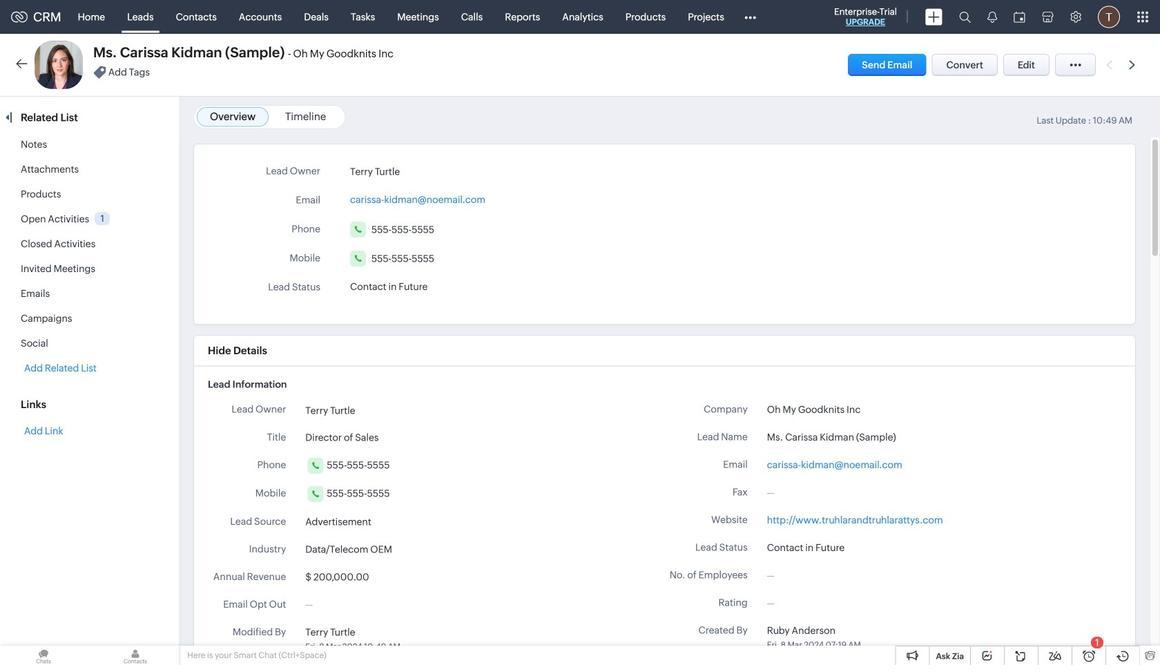 Task type: locate. For each thing, give the bounding box(es) containing it.
calendar image
[[1014, 11, 1026, 22]]

next record image
[[1130, 60, 1139, 69]]

create menu element
[[918, 0, 951, 34]]

profile element
[[1090, 0, 1129, 34]]

search element
[[951, 0, 980, 34]]



Task type: describe. For each thing, give the bounding box(es) containing it.
profile image
[[1099, 6, 1121, 28]]

search image
[[960, 11, 971, 23]]

previous record image
[[1107, 60, 1113, 69]]

logo image
[[11, 11, 28, 22]]

chats image
[[0, 646, 87, 665]]

signals image
[[988, 11, 998, 23]]

Other Modules field
[[736, 6, 765, 28]]

contacts image
[[92, 646, 179, 665]]

signals element
[[980, 0, 1006, 34]]

create menu image
[[926, 9, 943, 25]]



Task type: vqa. For each thing, say whether or not it's contained in the screenshot.
Search element
yes



